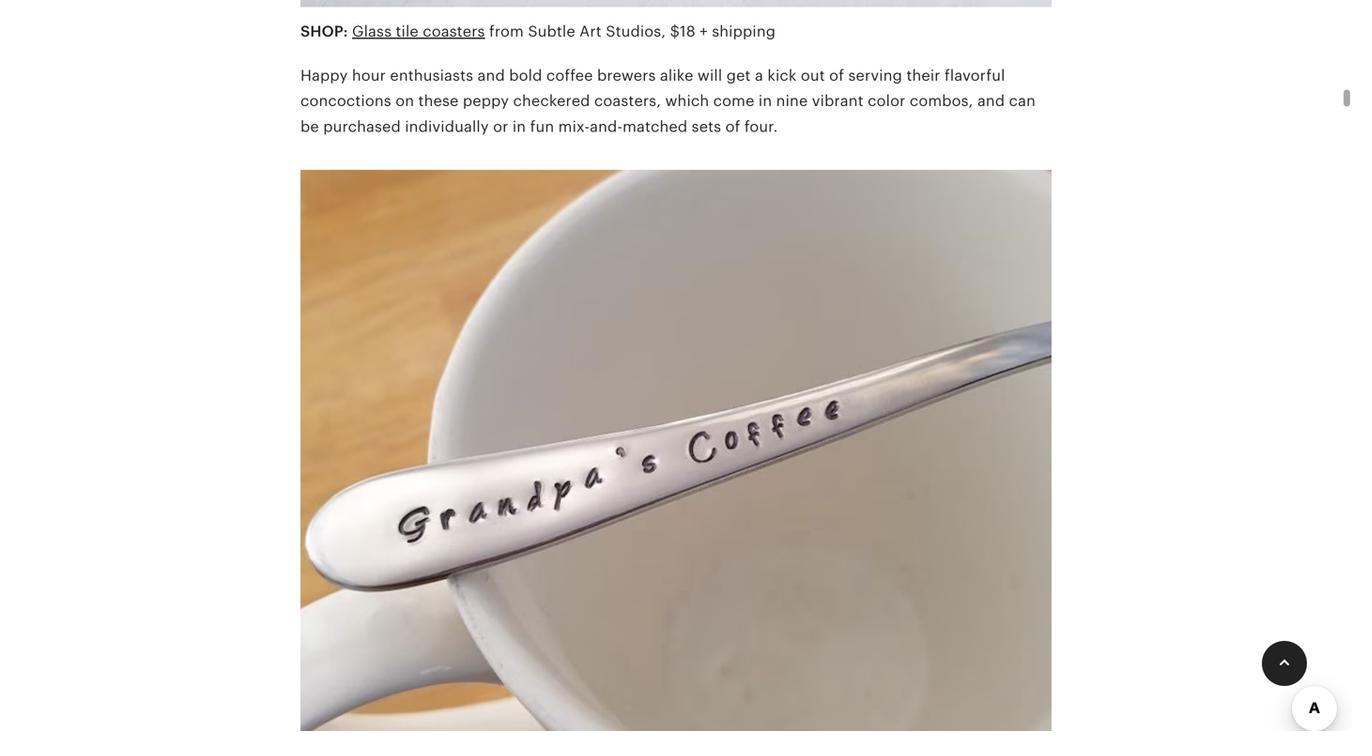 Task type: locate. For each thing, give the bounding box(es) containing it.
art
[[580, 23, 602, 40]]

$18
[[670, 23, 696, 40]]

from
[[489, 23, 524, 40]]

0 vertical spatial in
[[759, 93, 773, 110]]

0 horizontal spatial of
[[726, 118, 741, 135]]

mix-
[[559, 118, 590, 135]]

tile
[[396, 23, 419, 40]]

out
[[801, 67, 826, 84]]

glass tile coasters link
[[352, 23, 485, 40]]

kick
[[768, 67, 797, 84]]

in
[[759, 93, 773, 110], [513, 118, 526, 135]]

happy
[[301, 67, 348, 84]]

and up peppy
[[478, 67, 505, 84]]

enthusiasts
[[390, 67, 474, 84]]

shipping
[[712, 23, 776, 40]]

or
[[493, 118, 509, 135]]

glass
[[352, 23, 392, 40]]

in up four.
[[759, 93, 773, 110]]

+
[[700, 23, 708, 40]]

0 horizontal spatial and
[[478, 67, 505, 84]]

serving
[[849, 67, 903, 84]]

matched
[[623, 118, 688, 135]]

of down come
[[726, 118, 741, 135]]

color
[[868, 93, 906, 110]]

and down flavorful
[[978, 93, 1006, 110]]

on
[[396, 93, 414, 110]]

get
[[727, 67, 751, 84]]

0 vertical spatial and
[[478, 67, 505, 84]]

hour
[[352, 67, 386, 84]]

sets
[[692, 118, 722, 135]]

1 vertical spatial and
[[978, 93, 1006, 110]]

in right or
[[513, 118, 526, 135]]

1 horizontal spatial of
[[830, 67, 845, 84]]

1 horizontal spatial in
[[759, 93, 773, 110]]

a spoon engraved with the words image
[[301, 158, 1052, 732]]

concoctions
[[301, 93, 392, 110]]

and
[[478, 67, 505, 84], [978, 93, 1006, 110]]

1 horizontal spatial and
[[978, 93, 1006, 110]]

1 vertical spatial of
[[726, 118, 741, 135]]

flavorful
[[945, 67, 1006, 84]]

of
[[830, 67, 845, 84], [726, 118, 741, 135]]

will
[[698, 67, 723, 84]]

0 horizontal spatial in
[[513, 118, 526, 135]]

alike
[[660, 67, 694, 84]]

of right out
[[830, 67, 845, 84]]



Task type: describe. For each thing, give the bounding box(es) containing it.
individually
[[405, 118, 489, 135]]

vibrant
[[812, 93, 864, 110]]

0 vertical spatial of
[[830, 67, 845, 84]]

four.
[[745, 118, 778, 135]]

brewers
[[598, 67, 656, 84]]

nine
[[777, 93, 808, 110]]

fun
[[530, 118, 555, 135]]

and-
[[590, 118, 623, 135]]

studios,
[[606, 23, 666, 40]]

shop:
[[301, 23, 348, 40]]

1 vertical spatial in
[[513, 118, 526, 135]]

colorful glass tile coasters from subtle art studios on etsy. image
[[301, 0, 1052, 19]]

happy hour enthusiasts and bold coffee brewers alike will get a kick out of serving their flavorful concoctions on these peppy checkered coasters, which come in nine vibrant color combos, and can be purchased individually or in fun mix-and-matched sets of four.
[[301, 67, 1036, 135]]

bold
[[509, 67, 543, 84]]

shop: glass tile coasters from subtle art studios, $18 + shipping
[[301, 23, 776, 40]]

combos,
[[910, 93, 974, 110]]

can
[[1010, 93, 1036, 110]]

which
[[666, 93, 710, 110]]

these
[[419, 93, 459, 110]]

checkered
[[513, 93, 591, 110]]

a
[[755, 67, 764, 84]]

their
[[907, 67, 941, 84]]

come
[[714, 93, 755, 110]]

subtle
[[528, 23, 576, 40]]

peppy
[[463, 93, 509, 110]]

coasters
[[423, 23, 485, 40]]

purchased
[[323, 118, 401, 135]]

coasters,
[[595, 93, 662, 110]]

coffee
[[547, 67, 593, 84]]

be
[[301, 118, 319, 135]]



Task type: vqa. For each thing, say whether or not it's contained in the screenshot.
especially in the bottom of the page
no



